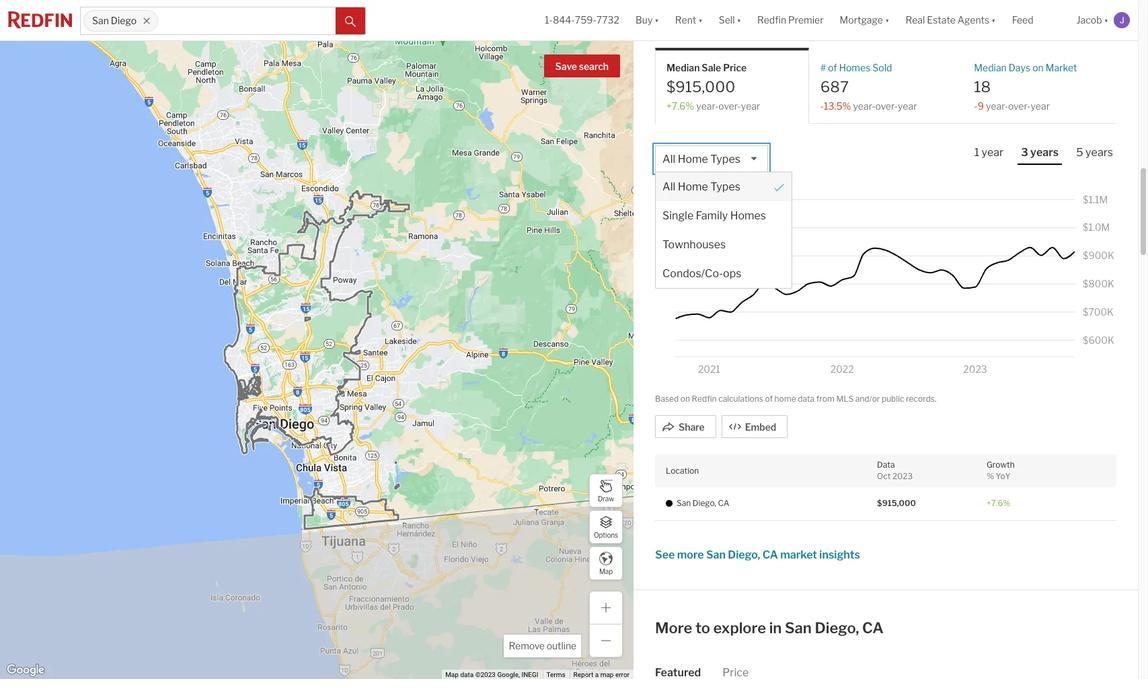 Task type: vqa. For each thing, say whether or not it's contained in the screenshot.
leftmost year-
yes



Task type: describe. For each thing, give the bounding box(es) containing it.
1 vertical spatial on
[[681, 394, 691, 404]]

# of homes sold 687 -13.5% year-over-year
[[821, 62, 918, 112]]

2 all from the top
[[663, 181, 676, 193]]

townhouses
[[663, 238, 726, 251]]

median for 18
[[975, 62, 1007, 73]]

data oct 2023
[[878, 460, 913, 481]]

market
[[1046, 62, 1078, 73]]

median sale price $915,000 +7.6% year-over-year
[[667, 62, 761, 112]]

report a map error link
[[574, 671, 630, 678]]

13.5%
[[824, 100, 852, 112]]

featured
[[655, 666, 701, 679]]

1-844-759-7732
[[545, 14, 620, 26]]

feed button
[[1005, 0, 1069, 40]]

1 year button
[[972, 146, 1008, 164]]

redfin premier
[[758, 14, 824, 26]]

single
[[663, 209, 694, 222]]

list box containing all home types
[[655, 146, 793, 289]]

1 all from the top
[[663, 153, 676, 166]]

1
[[975, 146, 980, 159]]

1 vertical spatial $915,000
[[878, 498, 916, 508]]

real
[[758, 9, 784, 27]]

see
[[655, 548, 675, 561]]

estate
[[787, 9, 833, 27]]

mortgage ▾ button
[[832, 0, 898, 40]]

▾ for mortgage ▾
[[886, 14, 890, 26]]

over- for 18
[[1009, 100, 1031, 112]]

based
[[655, 394, 679, 404]]

homes for of
[[840, 62, 871, 73]]

real estate agents ▾ link
[[906, 0, 996, 40]]

1-
[[545, 14, 553, 26]]

san for san diego, ca real estate trends
[[655, 9, 682, 27]]

location
[[666, 465, 699, 475]]

year- for 687
[[854, 100, 876, 112]]

1-844-759-7732 link
[[545, 14, 620, 26]]

terms link
[[547, 671, 566, 678]]

mortgage
[[840, 14, 884, 26]]

san diego
[[92, 15, 137, 26]]

all home types element
[[656, 172, 792, 201]]

records.
[[907, 394, 937, 404]]

and/or
[[856, 394, 881, 404]]

growth
[[987, 460, 1015, 470]]

share button
[[655, 415, 716, 438]]

18
[[975, 78, 991, 95]]

over- for 687
[[876, 100, 898, 112]]

ops
[[723, 267, 742, 280]]

see more san diego, ca market insights link
[[655, 548, 861, 561]]

redfin premier button
[[750, 0, 832, 40]]

save search button
[[544, 55, 620, 77]]

explore
[[714, 619, 767, 636]]

san diego, ca
[[677, 498, 730, 508]]

▾ for buy ▾
[[655, 14, 659, 26]]

options
[[594, 531, 618, 539]]

▾ inside real estate agents ▾ link
[[992, 14, 996, 26]]

1 home from the top
[[678, 153, 709, 166]]

map data ©2023 google, inegi
[[446, 671, 539, 678]]

on inside median days on market 18 -9 year-over-year
[[1033, 62, 1044, 73]]

market
[[781, 548, 818, 561]]

year inside median days on market 18 -9 year-over-year
[[1031, 100, 1051, 112]]

outline
[[547, 640, 577, 651]]

%
[[987, 471, 995, 481]]

map for map data ©2023 google, inegi
[[446, 671, 459, 678]]

3 years button
[[1018, 146, 1063, 165]]

all home types inside dialog
[[663, 181, 741, 193]]

condos/co-
[[663, 267, 724, 280]]

buy ▾ button
[[628, 0, 667, 40]]

calculations
[[719, 394, 764, 404]]

rent ▾
[[676, 14, 703, 26]]

5 years
[[1077, 146, 1114, 159]]

759-
[[575, 14, 597, 26]]

844-
[[553, 14, 575, 26]]

types inside dialog
[[711, 181, 741, 193]]

+7.6% inside the median sale price $915,000 +7.6% year-over-year
[[667, 100, 695, 112]]

more
[[677, 548, 704, 561]]

sold
[[873, 62, 893, 73]]

a
[[595, 671, 599, 678]]

sell
[[719, 14, 735, 26]]

sell ▾
[[719, 14, 742, 26]]

price element
[[723, 655, 749, 679]]

mortgage ▾ button
[[840, 0, 890, 40]]

share
[[679, 421, 705, 433]]

year- inside the median sale price $915,000 +7.6% year-over-year
[[697, 100, 719, 112]]

2023
[[893, 471, 913, 481]]

featured element
[[655, 655, 701, 679]]

years for 3 years
[[1031, 146, 1059, 159]]

5
[[1077, 146, 1084, 159]]

inegi
[[522, 671, 539, 678]]

1 vertical spatial redfin
[[692, 394, 717, 404]]

search
[[579, 61, 609, 72]]

more to explore in san diego, ca
[[655, 619, 884, 636]]

mortgage ▾
[[840, 14, 890, 26]]

jacob
[[1077, 14, 1103, 26]]

from
[[817, 394, 835, 404]]

terms
[[547, 671, 566, 678]]

premier
[[789, 14, 824, 26]]

buy ▾ button
[[636, 0, 659, 40]]

remove outline button
[[504, 635, 581, 658]]

buy
[[636, 14, 653, 26]]

google image
[[3, 662, 48, 679]]

san for san diego, ca
[[677, 498, 691, 508]]

more
[[655, 619, 693, 636]]

redfin inside 'button'
[[758, 14, 787, 26]]

1 year
[[975, 146, 1004, 159]]

map for map
[[600, 567, 613, 575]]



Task type: locate. For each thing, give the bounding box(es) containing it.
2 types from the top
[[711, 181, 741, 193]]

data
[[798, 394, 815, 404], [461, 671, 474, 678]]

family
[[696, 209, 728, 222]]

0 horizontal spatial median
[[667, 62, 700, 73]]

0 horizontal spatial map
[[446, 671, 459, 678]]

san diego, ca real estate trends
[[655, 9, 882, 27]]

home up single in the right top of the page
[[678, 181, 709, 193]]

1 year- from the left
[[697, 100, 719, 112]]

homes inside dialog
[[731, 209, 767, 222]]

0 vertical spatial types
[[711, 153, 741, 166]]

home
[[678, 153, 709, 166], [678, 181, 709, 193]]

error
[[616, 671, 630, 678]]

▾
[[655, 14, 659, 26], [699, 14, 703, 26], [737, 14, 742, 26], [886, 14, 890, 26], [992, 14, 996, 26], [1105, 14, 1109, 26]]

0 vertical spatial of
[[829, 62, 838, 73]]

data
[[878, 460, 895, 470]]

google,
[[498, 671, 520, 678]]

user photo image
[[1114, 12, 1131, 28]]

condos/co-ops
[[663, 267, 742, 280]]

0 horizontal spatial year-
[[697, 100, 719, 112]]

map
[[600, 567, 613, 575], [446, 671, 459, 678]]

0 vertical spatial on
[[1033, 62, 1044, 73]]

0 horizontal spatial years
[[1031, 146, 1059, 159]]

1 horizontal spatial over-
[[876, 100, 898, 112]]

jacob ▾
[[1077, 14, 1109, 26]]

redfin
[[758, 14, 787, 26], [692, 394, 717, 404]]

all home types up family
[[663, 181, 741, 193]]

price
[[724, 62, 747, 73], [723, 666, 749, 679]]

0 vertical spatial price
[[724, 62, 747, 73]]

single family homes
[[663, 209, 767, 222]]

7732
[[597, 14, 620, 26]]

0 horizontal spatial +7.6%
[[667, 100, 695, 112]]

year- inside median days on market 18 -9 year-over-year
[[987, 100, 1009, 112]]

3 years
[[1022, 146, 1059, 159]]

median days on market 18 -9 year-over-year
[[975, 62, 1078, 112]]

2 ▾ from the left
[[699, 14, 703, 26]]

2 year- from the left
[[854, 100, 876, 112]]

0 vertical spatial all home types
[[663, 153, 741, 166]]

year inside # of homes sold 687 -13.5% year-over-year
[[898, 100, 918, 112]]

6 ▾ from the left
[[1105, 14, 1109, 26]]

1 horizontal spatial map
[[600, 567, 613, 575]]

1 vertical spatial map
[[446, 671, 459, 678]]

save
[[556, 61, 577, 72]]

▾ right agents
[[992, 14, 996, 26]]

map left ©2023
[[446, 671, 459, 678]]

1 vertical spatial all home types
[[663, 181, 741, 193]]

2 - from the left
[[975, 100, 978, 112]]

1 ▾ from the left
[[655, 14, 659, 26]]

0 vertical spatial all
[[663, 153, 676, 166]]

4 ▾ from the left
[[886, 14, 890, 26]]

▾ left user photo
[[1105, 14, 1109, 26]]

1 horizontal spatial $915,000
[[878, 498, 916, 508]]

1 median from the left
[[667, 62, 700, 73]]

embed
[[745, 421, 777, 433]]

▾ inside rent ▾ dropdown button
[[699, 14, 703, 26]]

0 horizontal spatial over-
[[719, 100, 741, 112]]

rent
[[676, 14, 697, 26]]

of inside # of homes sold 687 -13.5% year-over-year
[[829, 62, 838, 73]]

#
[[821, 62, 827, 73]]

▾ right sell
[[737, 14, 742, 26]]

3 over- from the left
[[1009, 100, 1031, 112]]

▾ right rent
[[699, 14, 703, 26]]

years inside 5 years button
[[1086, 146, 1114, 159]]

1 years from the left
[[1031, 146, 1059, 159]]

homes left sold in the right top of the page
[[840, 62, 871, 73]]

▾ inside sell ▾ dropdown button
[[737, 14, 742, 26]]

over-
[[719, 100, 741, 112], [876, 100, 898, 112], [1009, 100, 1031, 112]]

buy ▾
[[636, 14, 659, 26]]

year- right "13.5%" at the top of page
[[854, 100, 876, 112]]

on right the days
[[1033, 62, 1044, 73]]

1 horizontal spatial -
[[975, 100, 978, 112]]

1 vertical spatial home
[[678, 181, 709, 193]]

homes inside # of homes sold 687 -13.5% year-over-year
[[840, 62, 871, 73]]

over- inside # of homes sold 687 -13.5% year-over-year
[[876, 100, 898, 112]]

san for san diego
[[92, 15, 109, 26]]

0 horizontal spatial -
[[821, 100, 824, 112]]

$915,000 down 2023
[[878, 498, 916, 508]]

year inside the median sale price $915,000 +7.6% year-over-year
[[741, 100, 761, 112]]

2 all home types from the top
[[663, 181, 741, 193]]

- for 687
[[821, 100, 824, 112]]

year- for 18
[[987, 100, 1009, 112]]

0 vertical spatial map
[[600, 567, 613, 575]]

median for $915,000
[[667, 62, 700, 73]]

0 horizontal spatial homes
[[731, 209, 767, 222]]

1 horizontal spatial +7.6%
[[987, 498, 1011, 508]]

0 horizontal spatial data
[[461, 671, 474, 678]]

draw button
[[590, 474, 623, 507]]

year- down sale in the top right of the page
[[697, 100, 719, 112]]

growth % yoy
[[987, 460, 1015, 481]]

report a map error
[[574, 671, 630, 678]]

remove san diego image
[[143, 17, 151, 25]]

0 vertical spatial home
[[678, 153, 709, 166]]

$915,000
[[667, 78, 736, 95], [878, 498, 916, 508]]

real estate agents ▾ button
[[898, 0, 1005, 40]]

to
[[696, 619, 711, 636]]

1 horizontal spatial data
[[798, 394, 815, 404]]

▾ for jacob ▾
[[1105, 14, 1109, 26]]

0 horizontal spatial redfin
[[692, 394, 717, 404]]

oct
[[878, 471, 891, 481]]

▾ inside buy ▾ dropdown button
[[655, 14, 659, 26]]

3 ▾ from the left
[[737, 14, 742, 26]]

- inside median days on market 18 -9 year-over-year
[[975, 100, 978, 112]]

2 horizontal spatial over-
[[1009, 100, 1031, 112]]

diego,
[[685, 9, 730, 27], [693, 498, 717, 508], [728, 548, 761, 561], [815, 619, 860, 636]]

3 year- from the left
[[987, 100, 1009, 112]]

insights
[[820, 548, 861, 561]]

homes right family
[[731, 209, 767, 222]]

1 horizontal spatial redfin
[[758, 14, 787, 26]]

sale
[[702, 62, 722, 73]]

over- right "9"
[[1009, 100, 1031, 112]]

1 horizontal spatial years
[[1086, 146, 1114, 159]]

None search field
[[158, 7, 336, 34]]

data left ©2023
[[461, 671, 474, 678]]

see more san diego, ca market insights
[[655, 548, 861, 561]]

remove outline
[[509, 640, 577, 651]]

5 years button
[[1074, 146, 1117, 164]]

of right #
[[829, 62, 838, 73]]

1 over- from the left
[[719, 100, 741, 112]]

3
[[1022, 146, 1029, 159]]

price right sale in the top right of the page
[[724, 62, 747, 73]]

report
[[574, 671, 594, 678]]

median inside median days on market 18 -9 year-over-year
[[975, 62, 1007, 73]]

1 vertical spatial all
[[663, 181, 676, 193]]

sell ▾ button
[[719, 0, 742, 40]]

on
[[1033, 62, 1044, 73], [681, 394, 691, 404]]

2 over- from the left
[[876, 100, 898, 112]]

9
[[978, 100, 984, 112]]

save search
[[556, 61, 609, 72]]

map inside button
[[600, 567, 613, 575]]

- inside # of homes sold 687 -13.5% year-over-year
[[821, 100, 824, 112]]

1 - from the left
[[821, 100, 824, 112]]

rent ▾ button
[[667, 0, 711, 40]]

▾ inside mortgage ▾ dropdown button
[[886, 14, 890, 26]]

2 home from the top
[[678, 181, 709, 193]]

- down 18
[[975, 100, 978, 112]]

price inside the median sale price $915,000 +7.6% year-over-year
[[724, 62, 747, 73]]

mls
[[837, 394, 854, 404]]

$915,000 inside the median sale price $915,000 +7.6% year-over-year
[[667, 78, 736, 95]]

©2023
[[476, 671, 496, 678]]

2 horizontal spatial year-
[[987, 100, 1009, 112]]

1 all home types from the top
[[663, 153, 741, 166]]

in
[[770, 619, 782, 636]]

median left sale in the top right of the page
[[667, 62, 700, 73]]

year inside button
[[982, 146, 1004, 159]]

0 vertical spatial homes
[[840, 62, 871, 73]]

diego
[[111, 15, 137, 26]]

▾ for sell ▾
[[737, 14, 742, 26]]

home up all home types element
[[678, 153, 709, 166]]

redfin left premier
[[758, 14, 787, 26]]

public
[[882, 394, 905, 404]]

1 vertical spatial homes
[[731, 209, 767, 222]]

+7.6%
[[667, 100, 695, 112], [987, 498, 1011, 508]]

years right 3
[[1031, 146, 1059, 159]]

1 horizontal spatial year-
[[854, 100, 876, 112]]

▾ right buy in the top right of the page
[[655, 14, 659, 26]]

1 vertical spatial price
[[723, 666, 749, 679]]

of
[[829, 62, 838, 73], [765, 394, 773, 404]]

types up all home types element
[[711, 153, 741, 166]]

0 vertical spatial data
[[798, 394, 815, 404]]

1 vertical spatial of
[[765, 394, 773, 404]]

over- down sale in the top right of the page
[[719, 100, 741, 112]]

years for 5 years
[[1086, 146, 1114, 159]]

1 horizontal spatial median
[[975, 62, 1007, 73]]

median up 18
[[975, 62, 1007, 73]]

embed button
[[722, 415, 788, 438]]

year-
[[697, 100, 719, 112], [854, 100, 876, 112], [987, 100, 1009, 112]]

remove
[[509, 640, 545, 651]]

1 types from the top
[[711, 153, 741, 166]]

submit search image
[[345, 16, 356, 27]]

median inside the median sale price $915,000 +7.6% year-over-year
[[667, 62, 700, 73]]

1 vertical spatial data
[[461, 671, 474, 678]]

2 years from the left
[[1086, 146, 1114, 159]]

0 horizontal spatial of
[[765, 394, 773, 404]]

1 vertical spatial +7.6%
[[987, 498, 1011, 508]]

price down explore
[[723, 666, 749, 679]]

days
[[1009, 62, 1031, 73]]

0 horizontal spatial $915,000
[[667, 78, 736, 95]]

homes for family
[[731, 209, 767, 222]]

of left home
[[765, 394, 773, 404]]

ca
[[733, 9, 754, 27], [718, 498, 730, 508], [763, 548, 779, 561], [863, 619, 884, 636]]

over- inside median days on market 18 -9 year-over-year
[[1009, 100, 1031, 112]]

map down options
[[600, 567, 613, 575]]

5 ▾ from the left
[[992, 14, 996, 26]]

map
[[601, 671, 614, 678]]

0 horizontal spatial on
[[681, 394, 691, 404]]

years right 5
[[1086, 146, 1114, 159]]

$915,000 down sale in the top right of the page
[[667, 78, 736, 95]]

types up "single family homes"
[[711, 181, 741, 193]]

▾ for rent ▾
[[699, 14, 703, 26]]

0 vertical spatial redfin
[[758, 14, 787, 26]]

over- inside the median sale price $915,000 +7.6% year-over-year
[[719, 100, 741, 112]]

dialog containing all home types
[[655, 172, 793, 289]]

map region
[[0, 5, 673, 679]]

all home types up all home types element
[[663, 153, 741, 166]]

map button
[[590, 546, 623, 580]]

1 horizontal spatial on
[[1033, 62, 1044, 73]]

dialog
[[655, 172, 793, 289]]

0 vertical spatial $915,000
[[667, 78, 736, 95]]

- for 18
[[975, 100, 978, 112]]

2 median from the left
[[975, 62, 1007, 73]]

draw
[[598, 494, 614, 502]]

real
[[906, 14, 926, 26]]

1 horizontal spatial homes
[[840, 62, 871, 73]]

year- right "9"
[[987, 100, 1009, 112]]

on right based
[[681, 394, 691, 404]]

options button
[[590, 510, 623, 544]]

data left from
[[798, 394, 815, 404]]

years inside "3 years" "button"
[[1031, 146, 1059, 159]]

redfin up "share"
[[692, 394, 717, 404]]

rent ▾ button
[[676, 0, 703, 40]]

home inside dialog
[[678, 181, 709, 193]]

- down 687 in the top of the page
[[821, 100, 824, 112]]

home
[[775, 394, 797, 404]]

year- inside # of homes sold 687 -13.5% year-over-year
[[854, 100, 876, 112]]

1 vertical spatial types
[[711, 181, 741, 193]]

▾ right "mortgage"
[[886, 14, 890, 26]]

list box
[[655, 146, 793, 289]]

0 vertical spatial +7.6%
[[667, 100, 695, 112]]

trends
[[836, 9, 882, 27]]

over- down sold in the right top of the page
[[876, 100, 898, 112]]

1 horizontal spatial of
[[829, 62, 838, 73]]



